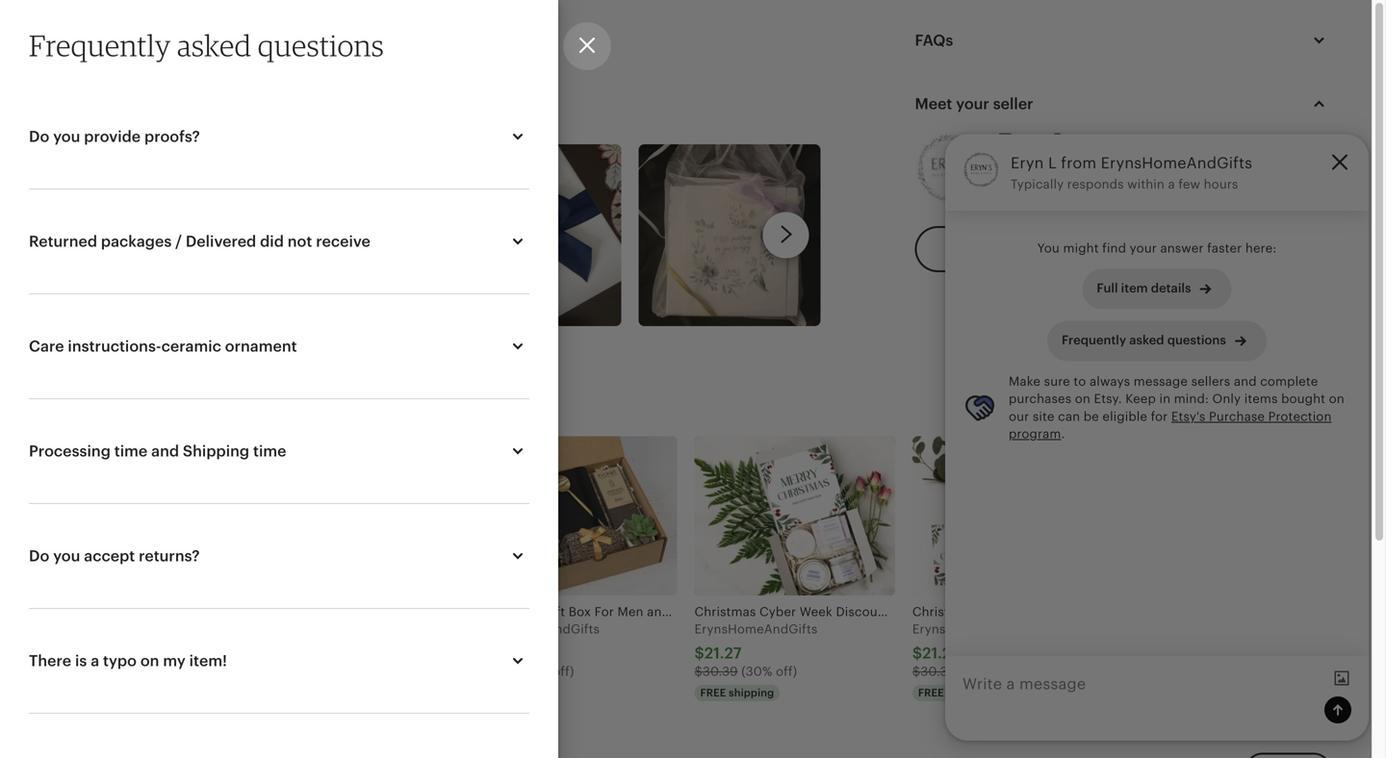 Task type: describe. For each thing, give the bounding box(es) containing it.
be
[[1084, 409, 1099, 424]]

do you provide proofs? button
[[12, 114, 547, 160]]

2 horizontal spatial on
[[1329, 392, 1345, 406]]

(30% inside the $ 21.27 $ 30.39 (30% off)
[[88, 665, 119, 679]]

do you accept returns? button
[[12, 534, 547, 580]]

1 link
[[81, 24, 116, 59]]

typically
[[1011, 177, 1064, 192]]

our
[[1009, 409, 1030, 424]]

1 vertical spatial responds
[[1091, 286, 1148, 300]]

returned
[[29, 233, 97, 250]]

this
[[980, 286, 1005, 300]]

30.39 for 2nd christmas cyber week discount, christmas gift box set, friendship gift, thank you gifts, xmas gifts for friends, thinking of you gift image from left
[[703, 665, 738, 679]]

only
[[1213, 392, 1241, 406]]

2 link
[[122, 24, 156, 59]]

typo
[[103, 653, 137, 670]]

/
[[175, 233, 182, 250]]

you for provide
[[53, 128, 80, 145]]

purchase
[[1209, 409, 1265, 424]]

delivered
[[186, 233, 256, 250]]

there
[[29, 653, 71, 670]]

hours.
[[1227, 286, 1266, 300]]

1 horizontal spatial few
[[1202, 286, 1224, 300]]

this seller usually responds within a few hours.
[[980, 286, 1266, 300]]

erynshomeandgifts for christmas early bird discount, christmas gift box set, friendship gift, thank you gifts, xmas gifts for friends, thinking of you gift image
[[913, 622, 1036, 637]]

all 370+ items
[[1190, 628, 1250, 657]]

packages
[[101, 233, 172, 250]]

frequently asked questions
[[29, 27, 384, 63]]

do you accept returns?
[[29, 548, 200, 565]]

your
[[1130, 241, 1157, 256]]

there is a typo on my item!
[[29, 653, 227, 670]]

30.39 for christmas early bird discount, christmas gift box set, friendship gift, thank you gifts, xmas gifts for friends, thinking of you gift image
[[921, 665, 956, 679]]

processing
[[29, 443, 111, 460]]

hours
[[1204, 177, 1239, 192]]

and inside dropdown button
[[151, 443, 179, 460]]

keep
[[1126, 392, 1156, 406]]

processing time and shipping time button
[[12, 429, 547, 475]]

follow shop
[[1021, 189, 1093, 204]]

this
[[183, 384, 231, 420]]

1 horizontal spatial on
[[1075, 392, 1091, 406]]

4
[[196, 34, 204, 48]]

21.27 for 2nd christmas cyber week discount, christmas gift box set, friendship gift, thank you gifts, xmas gifts for friends, thinking of you gift image from left
[[705, 645, 742, 663]]

of
[[1043, 163, 1056, 178]]

shipping
[[183, 443, 249, 460]]

deluxe holiday gift box, christmas gift idea, warm gift, winter gift box, sending a hug, gift box for women, hygge gift box, new years gifts image
[[259, 437, 459, 596]]

etsy.
[[1094, 392, 1122, 406]]

and inside make sure to always message sellers and complete purchases on etsy. keep in mind: only items bought on our site can be eligible for
[[1234, 374, 1257, 389]]

all
[[1190, 628, 1206, 643]]

3 (30% from the left
[[742, 665, 773, 679]]

returns?
[[139, 548, 200, 565]]

a inside dropdown button
[[91, 653, 99, 670]]

message
[[1134, 374, 1188, 389]]

my
[[163, 653, 186, 670]]

item!
[[189, 653, 227, 670]]

0 horizontal spatial shop
[[238, 384, 301, 420]]

1 vertical spatial from
[[114, 384, 177, 420]]

returned packages / delivered did not receive
[[29, 233, 371, 250]]

erynshomeandgifts $ 21.27 $ 30.39 (30% off) free shipping for 2nd christmas cyber week discount, christmas gift box set, friendship gift, thank you gifts, xmas gifts for friends, thinking of you gift image from left
[[695, 622, 818, 699]]

from inside eryn l from typically responds within a few hours
[[1061, 155, 1097, 172]]

protection
[[1269, 409, 1332, 424]]

care instructions-ceramic ornament
[[29, 338, 297, 355]]

etsy's purchase protection program link
[[1009, 409, 1332, 441]]

ceramic
[[161, 338, 221, 355]]

51.75
[[485, 665, 515, 679]]

do for do you accept returns?
[[29, 548, 49, 565]]

eryn l from typically responds within a few hours
[[1011, 155, 1239, 192]]

program
[[1009, 427, 1062, 441]]

1
[[96, 34, 101, 48]]

follow for follow
[[350, 394, 389, 409]]

a inside eryn l from typically responds within a few hours
[[1168, 177, 1176, 192]]

(30% inside erynshomeandgifts 36.22 51.75 (30% off)
[[518, 665, 549, 679]]

usually
[[1045, 286, 1087, 300]]

4 (30% from the left
[[960, 665, 991, 679]]

eryn l owner of
[[999, 127, 1067, 178]]

seller
[[1009, 286, 1041, 300]]

christmas early bird discount, christmas gift box set, friendship gift, thank you gifts, xmas gifts for friends, thinking of you gift image
[[913, 437, 1113, 596]]

more from this shop
[[41, 384, 301, 420]]

owner
[[999, 163, 1040, 178]]

$ 21.27 $ 30.39 (30% off)
[[41, 645, 144, 679]]

see more listings in the all section image
[[1132, 618, 1181, 668]]

here:
[[1246, 241, 1277, 256]]

4 off) from the left
[[994, 665, 1015, 679]]

items inside all 370+ items
[[1220, 644, 1250, 657]]

accept
[[84, 548, 135, 565]]

free for 2nd christmas cyber week discount, christmas gift box set, friendship gift, thank you gifts, xmas gifts for friends, thinking of you gift image from left
[[700, 687, 726, 699]]

processing time and shipping time
[[29, 443, 286, 460]]

1 erynshomeandgifts from the left
[[477, 622, 600, 637]]

sellers
[[1192, 374, 1231, 389]]

to
[[1074, 374, 1087, 389]]

erynshomeandgifts 36.22 51.75 (30% off)
[[477, 622, 600, 679]]

provide
[[84, 128, 141, 145]]

sure
[[1044, 374, 1071, 389]]

erynshomeandgifts for 2nd christmas cyber week discount, christmas gift box set, friendship gift, thank you gifts, xmas gifts for friends, thinking of you gift image from left
[[695, 622, 818, 637]]

1 vertical spatial within
[[1151, 286, 1189, 300]]

in
[[1160, 392, 1171, 406]]

you might find your answer faster here:
[[1038, 241, 1277, 256]]

21.27 inside the $ 21.27 $ 30.39 (30% off)
[[51, 645, 88, 663]]

1 vertical spatial a
[[1192, 286, 1199, 300]]

4 link
[[182, 24, 217, 59]]

frequently
[[29, 27, 171, 63]]

eryn for eryn l from typically responds within a few hours
[[1011, 155, 1044, 172]]

can
[[1058, 409, 1081, 424]]

shipping for 2nd christmas cyber week discount, christmas gift box set, friendship gift, thank you gifts, xmas gifts for friends, thinking of you gift image from left
[[729, 687, 774, 699]]

off) inside erynshomeandgifts 36.22 51.75 (30% off)
[[553, 665, 574, 679]]

l for eryn l from typically responds within a few hours
[[1049, 155, 1057, 172]]



Task type: locate. For each thing, give the bounding box(es) containing it.
questions
[[258, 27, 384, 63]]

within down you might find your answer faster here: in the right of the page
[[1151, 286, 1189, 300]]

within inside eryn l from typically responds within a few hours
[[1128, 177, 1165, 192]]

items inside make sure to always message sellers and complete purchases on etsy. keep in mind: only items bought on our site can be eligible for
[[1245, 392, 1278, 406]]

…
[[162, 27, 176, 55]]

off) inside the $ 21.27 $ 30.39 (30% off)
[[122, 665, 144, 679]]

l up typically
[[1049, 155, 1057, 172]]

do you provide proofs?
[[29, 128, 200, 145]]

0 vertical spatial from
[[1061, 155, 1097, 172]]

time
[[114, 443, 148, 460], [253, 443, 286, 460]]

$
[[41, 645, 51, 663], [695, 645, 705, 663], [913, 645, 923, 663], [41, 665, 49, 679], [695, 665, 703, 679], [913, 665, 921, 679]]

for
[[1151, 409, 1168, 424]]

responds right of on the top right of the page
[[1068, 177, 1124, 192]]

within up your
[[1128, 177, 1165, 192]]

faster
[[1208, 241, 1242, 256]]

erynshomeandgifts $ 21.27 $ 30.39 (30% off) free shipping for christmas early bird discount, christmas gift box set, friendship gift, thank you gifts, xmas gifts for friends, thinking of you gift image
[[913, 622, 1036, 699]]

3 21.27 from the left
[[923, 645, 960, 663]]

0 horizontal spatial and
[[151, 443, 179, 460]]

2
[[135, 34, 143, 48]]

1 horizontal spatial a
[[1168, 177, 1176, 192]]

always
[[1090, 374, 1131, 389]]

items up "purchase"
[[1245, 392, 1278, 406]]

few left hours.
[[1202, 286, 1224, 300]]

1 vertical spatial follow
[[350, 394, 389, 409]]

0 horizontal spatial erynshomeandgifts
[[477, 622, 600, 637]]

1 horizontal spatial 30.39
[[703, 665, 738, 679]]

1 time from the left
[[114, 443, 148, 460]]

1 vertical spatial shop
[[238, 384, 301, 420]]

and down more from this shop
[[151, 443, 179, 460]]

eligible
[[1103, 409, 1148, 424]]

2 horizontal spatial 21.27
[[923, 645, 960, 663]]

2 you from the top
[[53, 548, 80, 565]]

0 vertical spatial do
[[29, 128, 49, 145]]

do for do you provide proofs?
[[29, 128, 49, 145]]

2 christmas cyber week discount, christmas gift box set, friendship gift, thank you gifts, xmas gifts for friends, thinking of you gift image from the left
[[695, 437, 895, 596]]

do left provide
[[29, 128, 49, 145]]

1 horizontal spatial 21.27
[[705, 645, 742, 663]]

christmas cyber week discount, christmas gift box set, friendship gift, thank you gifts, xmas gifts for friends, thinking of you gift image
[[41, 437, 242, 596], [695, 437, 895, 596]]

2 horizontal spatial 30.39
[[921, 665, 956, 679]]

receive
[[316, 233, 371, 250]]

0 horizontal spatial erynshomeandgifts $ 21.27 $ 30.39 (30% off) free shipping
[[695, 622, 818, 699]]

frequently asked questions peek overlay dialog
[[0, 0, 1387, 759]]

not
[[288, 233, 312, 250]]

eryn for eryn l owner of
[[999, 127, 1049, 155]]

0 horizontal spatial shipping
[[729, 687, 774, 699]]

30.39 inside the $ 21.27 $ 30.39 (30% off)
[[49, 665, 84, 679]]

find
[[1103, 241, 1127, 256]]

2 shipping from the left
[[947, 687, 992, 699]]

ornament
[[225, 338, 297, 355]]

1 vertical spatial and
[[151, 443, 179, 460]]

might
[[1064, 241, 1099, 256]]

you for accept
[[53, 548, 80, 565]]

bought
[[1282, 392, 1326, 406]]

0 vertical spatial follow
[[1021, 189, 1060, 204]]

1 off) from the left
[[122, 665, 144, 679]]

care instructions-ceramic ornament button
[[12, 324, 547, 370]]

follow inside button
[[350, 394, 389, 409]]

responds down find at the top right of page
[[1091, 286, 1148, 300]]

items
[[1245, 392, 1278, 406], [1220, 644, 1250, 657]]

1 horizontal spatial shop
[[1063, 189, 1093, 204]]

0 vertical spatial and
[[1234, 374, 1257, 389]]

make
[[1009, 374, 1041, 389]]

off)
[[122, 665, 144, 679], [553, 665, 574, 679], [776, 665, 798, 679], [994, 665, 1015, 679]]

1 you from the top
[[53, 128, 80, 145]]

0 horizontal spatial from
[[114, 384, 177, 420]]

on down to
[[1075, 392, 1091, 406]]

make sure to always message sellers and complete purchases on etsy. keep in mind: only items bought on our site can be eligible for
[[1009, 374, 1345, 424]]

1 30.39 from the left
[[49, 665, 84, 679]]

you
[[1038, 241, 1060, 256]]

l for eryn l owner of
[[1054, 127, 1067, 155]]

shop up processing time and shipping time dropdown button
[[238, 384, 301, 420]]

you left accept
[[53, 548, 80, 565]]

few left hours
[[1179, 177, 1201, 192]]

1 vertical spatial you
[[53, 548, 80, 565]]

1 do from the top
[[29, 128, 49, 145]]

2 erynshomeandgifts from the left
[[695, 622, 818, 637]]

a down the answer
[[1192, 286, 1199, 300]]

370+
[[1190, 644, 1217, 657]]

shop
[[1063, 189, 1093, 204], [238, 384, 301, 420]]

on left my
[[140, 653, 159, 670]]

1 christmas cyber week discount, christmas gift box set, friendship gift, thank you gifts, xmas gifts for friends, thinking of you gift image from the left
[[41, 437, 242, 596]]

1 horizontal spatial and
[[1234, 374, 1257, 389]]

erynshomeandgifts $ 21.27 $ 30.39 (30% off) free shipping
[[695, 622, 818, 699], [913, 622, 1036, 699]]

0 horizontal spatial few
[[1179, 177, 1201, 192]]

from right of on the top right of the page
[[1061, 155, 1097, 172]]

a right is in the left bottom of the page
[[91, 653, 99, 670]]

1 erynshomeandgifts $ 21.27 $ 30.39 (30% off) free shipping from the left
[[695, 622, 818, 699]]

more
[[41, 384, 108, 420]]

time right the processing
[[114, 443, 148, 460]]

etsy's
[[1172, 409, 1206, 424]]

a left hours
[[1168, 177, 1176, 192]]

Write a message text field
[[963, 673, 1325, 719]]

2 free from the left
[[918, 687, 944, 699]]

few
[[1179, 177, 1201, 192], [1202, 286, 1224, 300]]

items right 370+
[[1220, 644, 1250, 657]]

do left accept
[[29, 548, 49, 565]]

0 vertical spatial responds
[[1068, 177, 1124, 192]]

l inside eryn l owner of
[[1054, 127, 1067, 155]]

complete
[[1261, 374, 1319, 389]]

36.22
[[487, 645, 529, 663]]

2 (30% from the left
[[518, 665, 549, 679]]

and
[[1234, 374, 1257, 389], [151, 443, 179, 460]]

follow button
[[313, 384, 404, 419]]

3 30.39 from the left
[[921, 665, 956, 679]]

few inside eryn l from typically responds within a few hours
[[1179, 177, 1201, 192]]

eryn inside eryn l owner of
[[999, 127, 1049, 155]]

0 horizontal spatial a
[[91, 653, 99, 670]]

you left provide
[[53, 128, 80, 145]]

and up only
[[1234, 374, 1257, 389]]

2 time from the left
[[253, 443, 286, 460]]

returned packages / delivered did not receive button
[[12, 219, 547, 265]]

0 horizontal spatial on
[[140, 653, 159, 670]]

care
[[29, 338, 64, 355]]

etsy's purchase protection program
[[1009, 409, 1332, 441]]

on inside the there is a typo on my item! dropdown button
[[140, 653, 159, 670]]

shipping for christmas early bird discount, christmas gift box set, friendship gift, thank you gifts, xmas gifts for friends, thinking of you gift image
[[947, 687, 992, 699]]

1 vertical spatial items
[[1220, 644, 1250, 657]]

responds inside eryn l from typically responds within a few hours
[[1068, 177, 1124, 192]]

l inside eryn l from typically responds within a few hours
[[1049, 155, 1057, 172]]

1 vertical spatial few
[[1202, 286, 1224, 300]]

did
[[260, 233, 284, 250]]

30.39
[[49, 665, 84, 679], [703, 665, 738, 679], [921, 665, 956, 679]]

eryn inside eryn l from typically responds within a few hours
[[1011, 155, 1044, 172]]

0 vertical spatial items
[[1245, 392, 1278, 406]]

proofs?
[[144, 128, 200, 145]]

0 horizontal spatial free
[[700, 687, 726, 699]]

2 horizontal spatial a
[[1192, 286, 1199, 300]]

21.27 for christmas early bird discount, christmas gift box set, friendship gift, thank you gifts, xmas gifts for friends, thinking of you gift image
[[923, 645, 960, 663]]

.
[[1062, 427, 1065, 441]]

1 shipping from the left
[[729, 687, 774, 699]]

eryn up typically
[[1011, 155, 1044, 172]]

shop up might
[[1063, 189, 1093, 204]]

1 horizontal spatial free
[[918, 687, 944, 699]]

follow shop button
[[985, 179, 1109, 215]]

0 horizontal spatial 30.39
[[49, 665, 84, 679]]

0 horizontal spatial christmas cyber week discount, christmas gift box set, friendship gift, thank you gifts, xmas gifts for friends, thinking of you gift image
[[41, 437, 242, 596]]

2 21.27 from the left
[[705, 645, 742, 663]]

0 horizontal spatial time
[[114, 443, 148, 460]]

answer
[[1161, 241, 1204, 256]]

1 horizontal spatial from
[[1061, 155, 1097, 172]]

instructions-
[[68, 338, 161, 355]]

mind:
[[1174, 392, 1209, 406]]

l up of on the top right of the page
[[1054, 127, 1067, 155]]

1 horizontal spatial christmas cyber week discount, christmas gift box set, friendship gift, thank you gifts, xmas gifts for friends, thinking of you gift image
[[695, 437, 895, 596]]

1 horizontal spatial erynshomeandgifts $ 21.27 $ 30.39 (30% off) free shipping
[[913, 622, 1036, 699]]

3 erynshomeandgifts from the left
[[913, 622, 1036, 637]]

there is a typo on my item! button
[[12, 638, 547, 685]]

responds
[[1068, 177, 1124, 192], [1091, 286, 1148, 300]]

2 30.39 from the left
[[703, 665, 738, 679]]

1 free from the left
[[700, 687, 726, 699]]

0 vertical spatial a
[[1168, 177, 1176, 192]]

21.27
[[51, 645, 88, 663], [705, 645, 742, 663], [923, 645, 960, 663]]

free
[[700, 687, 726, 699], [918, 687, 944, 699]]

time right shipping
[[253, 443, 286, 460]]

0 horizontal spatial follow
[[350, 394, 389, 409]]

1 vertical spatial do
[[29, 548, 49, 565]]

(30%
[[88, 665, 119, 679], [518, 665, 549, 679], [742, 665, 773, 679], [960, 665, 991, 679]]

asked
[[177, 27, 252, 63]]

erynshomeandgifts image
[[963, 152, 999, 188]]

site
[[1033, 409, 1055, 424]]

2 do from the top
[[29, 548, 49, 565]]

you
[[53, 128, 80, 145], [53, 548, 80, 565]]

eryn l image
[[915, 132, 987, 205]]

2 off) from the left
[[553, 665, 574, 679]]

purchases
[[1009, 392, 1072, 406]]

3 off) from the left
[[776, 665, 798, 679]]

do
[[29, 128, 49, 145], [29, 548, 49, 565]]

1 horizontal spatial erynshomeandgifts
[[695, 622, 818, 637]]

0 vertical spatial shop
[[1063, 189, 1093, 204]]

1 21.27 from the left
[[51, 645, 88, 663]]

from up processing time and shipping time
[[114, 384, 177, 420]]

0 horizontal spatial 21.27
[[51, 645, 88, 663]]

thank you gift box for men and women, corporate gifting, hygge gift box, employee appreciation gift, birthday gift basket for dad, friend 8 image
[[477, 437, 677, 596]]

0 vertical spatial few
[[1179, 177, 1201, 192]]

shop inside button
[[1063, 189, 1093, 204]]

0 vertical spatial you
[[53, 128, 80, 145]]

from
[[1061, 155, 1097, 172], [114, 384, 177, 420]]

on right the bought at the bottom right of page
[[1329, 392, 1345, 406]]

2 horizontal spatial erynshomeandgifts
[[913, 622, 1036, 637]]

1 horizontal spatial shipping
[[947, 687, 992, 699]]

1 horizontal spatial follow
[[1021, 189, 1060, 204]]

2 erynshomeandgifts $ 21.27 $ 30.39 (30% off) free shipping from the left
[[913, 622, 1036, 699]]

follow for follow shop
[[1021, 189, 1060, 204]]

1 (30% from the left
[[88, 665, 119, 679]]

1 horizontal spatial time
[[253, 443, 286, 460]]

eryn
[[999, 127, 1049, 155], [1011, 155, 1044, 172]]

0 vertical spatial within
[[1128, 177, 1165, 192]]

2 vertical spatial a
[[91, 653, 99, 670]]

follow inside button
[[1021, 189, 1060, 204]]

eryn up the owner
[[999, 127, 1049, 155]]

free for christmas early bird discount, christmas gift box set, friendship gift, thank you gifts, xmas gifts for friends, thinking of you gift image
[[918, 687, 944, 699]]



Task type: vqa. For each thing, say whether or not it's contained in the screenshot.
I definitely need these for my office, what wonderful & creative ideas! They look pretty cool, too! x's Andrew Simpson said on 18:45 05 Dec, 2022 EST
no



